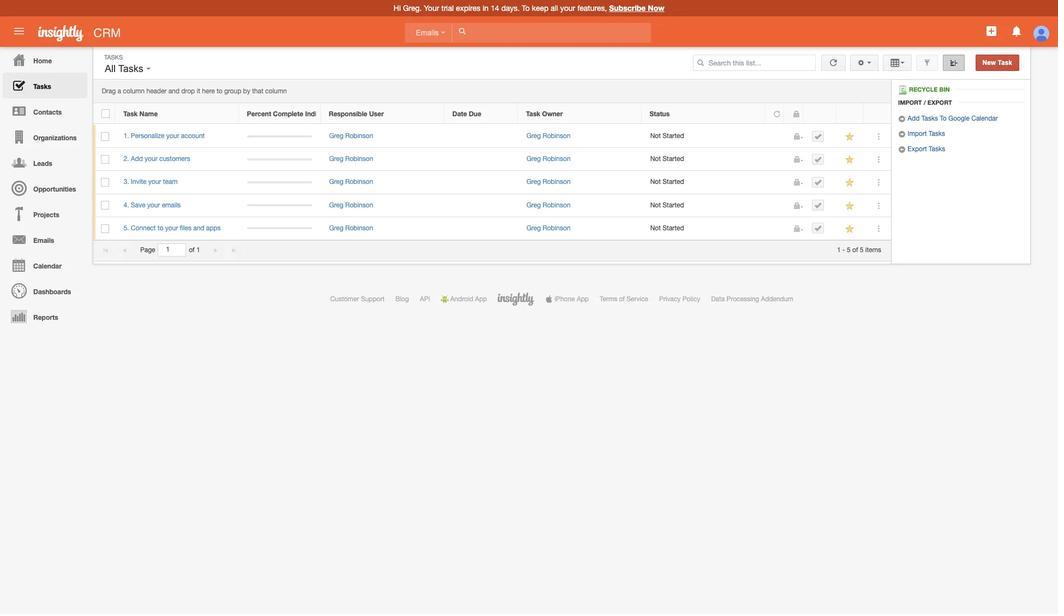 Task type: vqa. For each thing, say whether or not it's contained in the screenshot.
Series in "Series Drag Field Here"
no



Task type: locate. For each thing, give the bounding box(es) containing it.
import up export tasks link
[[908, 130, 928, 138]]

hi
[[394, 4, 401, 13]]

circle arrow right image up circle arrow left image
[[899, 131, 907, 138]]

of
[[189, 246, 195, 254], [853, 246, 859, 254], [620, 295, 625, 303]]

started for 5. connect to your files and apps
[[663, 224, 685, 232]]

opportunities
[[33, 185, 76, 193]]

here
[[202, 87, 215, 95]]

2 started from the top
[[663, 155, 685, 163]]

1 not started cell from the top
[[642, 125, 766, 148]]

mark this task complete image
[[815, 132, 823, 140], [815, 156, 823, 163], [815, 179, 823, 186], [815, 202, 823, 209]]

1 app from the left
[[475, 295, 487, 303]]

add right 2.
[[131, 155, 143, 163]]

4.
[[124, 201, 129, 209]]

1 field
[[159, 244, 186, 256]]

export right circle arrow left image
[[908, 145, 928, 153]]

None checkbox
[[101, 201, 109, 210], [101, 224, 109, 233], [101, 201, 109, 210], [101, 224, 109, 233]]

app for iphone app
[[577, 295, 589, 303]]

emails up calendar link
[[33, 236, 54, 245]]

1 vertical spatial to
[[941, 115, 947, 122]]

of right 'terms'
[[620, 295, 625, 303]]

tasks down add tasks to google calendar link
[[929, 130, 946, 138]]

add tasks to google calendar link
[[899, 115, 999, 123]]

3 not started from the top
[[651, 178, 685, 186]]

owner
[[543, 110, 563, 118]]

your left "account"
[[166, 132, 179, 140]]

not
[[651, 132, 661, 140], [651, 155, 661, 163], [651, 178, 661, 186], [651, 201, 661, 209], [651, 224, 661, 232]]

row containing 2. add your customers
[[93, 148, 892, 171]]

by
[[243, 87, 251, 95]]

to
[[217, 87, 223, 95], [158, 224, 163, 232]]

1. personalize your account link
[[124, 132, 210, 140]]

Search this list... text field
[[693, 55, 816, 71]]

1 horizontal spatial to
[[217, 87, 223, 95]]

indicator
[[305, 110, 333, 118]]

1 row from the top
[[93, 103, 891, 124]]

not started cell for 1. personalize your account
[[642, 125, 766, 148]]

add up import tasks link
[[908, 115, 920, 122]]

apps
[[206, 224, 221, 232]]

0 horizontal spatial column
[[123, 87, 145, 95]]

0 vertical spatial to
[[217, 87, 223, 95]]

0 vertical spatial emails
[[416, 28, 441, 37]]

4 following image from the top
[[846, 201, 856, 211]]

not started for 4. save your emails
[[651, 201, 685, 209]]

app right android
[[475, 295, 487, 303]]

1 circle arrow right image from the top
[[899, 115, 907, 123]]

tasks for add tasks to google calendar
[[922, 115, 939, 122]]

tasks inside button
[[118, 63, 143, 74]]

4 not from the top
[[651, 201, 661, 209]]

1 column from the left
[[123, 87, 145, 95]]

2 5 from the left
[[861, 246, 864, 254]]

of 1
[[189, 246, 200, 254]]

calendar right 'google'
[[972, 115, 999, 122]]

1 private task image from the top
[[794, 133, 801, 140]]

emails link down projects
[[3, 227, 87, 252]]

following image
[[846, 224, 856, 234]]

date
[[453, 110, 467, 118]]

emails link down the your
[[405, 23, 453, 43]]

circle arrow right image up import tasks link
[[899, 115, 907, 123]]

1 horizontal spatial export
[[928, 99, 953, 106]]

0 horizontal spatial and
[[169, 87, 180, 95]]

1 horizontal spatial app
[[577, 295, 589, 303]]

2 not started cell from the top
[[642, 148, 766, 171]]

0 horizontal spatial of
[[189, 246, 195, 254]]

column
[[123, 87, 145, 95], [265, 87, 287, 95]]

emails
[[416, 28, 441, 37], [33, 236, 54, 245]]

task left owner
[[526, 110, 541, 118]]

5 left items
[[861, 246, 864, 254]]

of right 1 field
[[189, 246, 195, 254]]

not for 1. personalize your account
[[651, 132, 661, 140]]

0 horizontal spatial app
[[475, 295, 487, 303]]

0 horizontal spatial to
[[522, 4, 530, 13]]

5 row from the top
[[93, 194, 892, 217]]

2 following image from the top
[[846, 155, 856, 165]]

4 mark this task complete image from the top
[[815, 202, 823, 209]]

tasks for export tasks
[[930, 145, 946, 153]]

0 horizontal spatial emails
[[33, 236, 54, 245]]

1 left -
[[838, 246, 841, 254]]

items
[[866, 246, 882, 254]]

1 vertical spatial private task image
[[794, 156, 801, 163]]

personalize
[[131, 132, 165, 140]]

row containing 1. personalize your account
[[93, 125, 892, 148]]

1 vertical spatial emails
[[33, 236, 54, 245]]

tasks right the all
[[118, 63, 143, 74]]

4 private task image from the top
[[794, 225, 801, 233]]

your right 'all'
[[561, 4, 576, 13]]

calendar inside add tasks to google calendar link
[[972, 115, 999, 122]]

tasks up the all
[[104, 54, 123, 61]]

customer
[[331, 295, 359, 303]]

that
[[252, 87, 264, 95]]

task for task owner
[[526, 110, 541, 118]]

1 vertical spatial and
[[193, 224, 205, 232]]

1 horizontal spatial and
[[193, 224, 205, 232]]

5
[[848, 246, 851, 254], [861, 246, 864, 254]]

following image
[[846, 132, 856, 142], [846, 155, 856, 165], [846, 178, 856, 188], [846, 201, 856, 211]]

now
[[648, 3, 665, 13]]

3 row from the top
[[93, 148, 892, 171]]

user
[[369, 110, 384, 118]]

task
[[999, 59, 1013, 67], [123, 110, 138, 118], [526, 110, 541, 118]]

4 not started cell from the top
[[642, 194, 766, 217]]

import / export
[[899, 99, 953, 106]]

following image for 3. invite your team
[[846, 178, 856, 188]]

android
[[451, 295, 474, 303]]

calendar up 'dashboards' link
[[33, 262, 62, 270]]

1 horizontal spatial 5
[[861, 246, 864, 254]]

not started cell for 5. connect to your files and apps
[[642, 217, 766, 240]]

2 private task image from the top
[[794, 179, 801, 186]]

to right connect
[[158, 224, 163, 232]]

2 app from the left
[[577, 295, 589, 303]]

0 vertical spatial import
[[899, 99, 923, 106]]

home link
[[3, 47, 87, 73]]

calendar inside calendar link
[[33, 262, 62, 270]]

5 not from the top
[[651, 224, 661, 232]]

4 started from the top
[[663, 201, 685, 209]]

3 private task image from the top
[[794, 202, 801, 209]]

started for 4. save your emails
[[663, 201, 685, 209]]

contacts
[[33, 108, 62, 116]]

and
[[169, 87, 180, 95], [193, 224, 205, 232]]

5.
[[124, 224, 129, 232]]

1 vertical spatial emails link
[[3, 227, 87, 252]]

customer support link
[[331, 295, 385, 303]]

task inside the new task link
[[999, 59, 1013, 67]]

cell
[[239, 125, 321, 148], [445, 125, 519, 148], [766, 125, 785, 148], [804, 125, 837, 148], [239, 148, 321, 171], [445, 148, 519, 171], [766, 148, 785, 171], [804, 148, 837, 171], [239, 171, 321, 194], [445, 171, 519, 194], [766, 171, 785, 194], [804, 171, 837, 194], [239, 194, 321, 217], [445, 194, 519, 217], [766, 194, 785, 217], [804, 194, 837, 217], [239, 217, 321, 240], [445, 217, 519, 240], [766, 217, 785, 240], [804, 217, 837, 240]]

a
[[118, 87, 121, 95]]

emails link
[[405, 23, 453, 43], [3, 227, 87, 252]]

1 mark this task complete image from the top
[[815, 132, 823, 140]]

tasks up import tasks
[[922, 115, 939, 122]]

your left the team
[[148, 178, 161, 186]]

0 vertical spatial calendar
[[972, 115, 999, 122]]

1 following image from the top
[[846, 132, 856, 142]]

1 - 5 of 5 items
[[838, 246, 882, 254]]

row
[[93, 103, 891, 124], [93, 125, 892, 148], [93, 148, 892, 171], [93, 171, 892, 194], [93, 194, 892, 217], [93, 217, 892, 240]]

1 vertical spatial import
[[908, 130, 928, 138]]

row group
[[93, 125, 892, 240]]

None checkbox
[[102, 109, 110, 118], [101, 132, 109, 141], [101, 155, 109, 164], [101, 178, 109, 187], [102, 109, 110, 118], [101, 132, 109, 141], [101, 155, 109, 164], [101, 178, 109, 187]]

navigation
[[0, 47, 87, 329]]

task owner
[[526, 110, 563, 118]]

white image
[[459, 27, 467, 35]]

1 not started from the top
[[651, 132, 685, 140]]

0 vertical spatial emails link
[[405, 23, 453, 43]]

/
[[924, 99, 927, 106]]

import tasks
[[907, 130, 946, 138]]

private task image
[[793, 110, 801, 118], [794, 156, 801, 163]]

3 mark this task complete image from the top
[[815, 179, 823, 186]]

0 horizontal spatial task
[[123, 110, 138, 118]]

export down bin
[[928, 99, 953, 106]]

app right iphone
[[577, 295, 589, 303]]

circle arrow right image for import tasks
[[899, 131, 907, 138]]

1 right 1 field
[[197, 246, 200, 254]]

tasks for all tasks
[[118, 63, 143, 74]]

task for task name
[[123, 110, 138, 118]]

0 vertical spatial add
[[908, 115, 920, 122]]

your for customers
[[145, 155, 158, 163]]

emails
[[162, 201, 181, 209]]

all tasks button
[[102, 61, 153, 77]]

circle arrow right image
[[899, 115, 907, 123], [899, 131, 907, 138]]

0 vertical spatial circle arrow right image
[[899, 115, 907, 123]]

0 horizontal spatial to
[[158, 224, 163, 232]]

android app link
[[441, 295, 487, 303]]

circle arrow right image inside import tasks link
[[899, 131, 907, 138]]

mark this task complete image for 1. personalize your account
[[815, 132, 823, 140]]

greg
[[329, 132, 344, 140], [527, 132, 541, 140], [329, 155, 344, 163], [527, 155, 541, 163], [329, 178, 344, 186], [527, 178, 541, 186], [329, 201, 344, 209], [527, 201, 541, 209], [329, 224, 344, 232], [527, 224, 541, 232]]

14
[[491, 4, 500, 13]]

row containing 5. connect to your files and apps
[[93, 217, 892, 240]]

1 horizontal spatial calendar
[[972, 115, 999, 122]]

import left the /
[[899, 99, 923, 106]]

3 following image from the top
[[846, 178, 856, 188]]

0 horizontal spatial export
[[908, 145, 928, 153]]

crm
[[94, 26, 121, 40]]

show list view filters image
[[924, 59, 932, 67]]

0 vertical spatial and
[[169, 87, 180, 95]]

3 not started cell from the top
[[642, 171, 766, 194]]

of right -
[[853, 246, 859, 254]]

1 vertical spatial circle arrow right image
[[899, 131, 907, 138]]

column right a
[[123, 87, 145, 95]]

6 row from the top
[[93, 217, 892, 240]]

to right here
[[217, 87, 223, 95]]

to
[[522, 4, 530, 13], [941, 115, 947, 122]]

subscribe now link
[[610, 3, 665, 13]]

0 horizontal spatial calendar
[[33, 262, 62, 270]]

2. add your customers
[[124, 155, 190, 163]]

2 not started from the top
[[651, 155, 685, 163]]

drop
[[181, 87, 195, 95]]

notifications image
[[1011, 25, 1024, 38]]

3 not from the top
[[651, 178, 661, 186]]

private task image for not started
[[794, 156, 801, 163]]

date due
[[453, 110, 482, 118]]

5 started from the top
[[663, 224, 685, 232]]

dashboards
[[33, 288, 71, 296]]

circle arrow right image inside add tasks to google calendar link
[[899, 115, 907, 123]]

1 started from the top
[[663, 132, 685, 140]]

and right files
[[193, 224, 205, 232]]

to left 'google'
[[941, 115, 947, 122]]

private task image for status
[[793, 110, 801, 118]]

hi greg. your trial expires in 14 days. to keep all your features, subscribe now
[[394, 3, 665, 13]]

1 5 from the left
[[848, 246, 851, 254]]

1 not from the top
[[651, 132, 661, 140]]

2 mark this task complete image from the top
[[815, 156, 823, 163]]

and left the drop
[[169, 87, 180, 95]]

2 circle arrow right image from the top
[[899, 131, 907, 138]]

1 horizontal spatial task
[[526, 110, 541, 118]]

0 vertical spatial to
[[522, 4, 530, 13]]

your up 3. invite your team
[[145, 155, 158, 163]]

1 vertical spatial add
[[131, 155, 143, 163]]

not started cell
[[642, 125, 766, 148], [642, 148, 766, 171], [642, 171, 766, 194], [642, 194, 766, 217], [642, 217, 766, 240]]

import
[[899, 99, 923, 106], [908, 130, 928, 138]]

recycle bin link
[[899, 86, 956, 95]]

4. save your emails link
[[124, 201, 186, 209]]

team
[[163, 178, 178, 186]]

2 row from the top
[[93, 125, 892, 148]]

1 horizontal spatial add
[[908, 115, 920, 122]]

to left keep
[[522, 4, 530, 13]]

tasks down import tasks
[[930, 145, 946, 153]]

4 row from the top
[[93, 171, 892, 194]]

your inside hi greg. your trial expires in 14 days. to keep all your features, subscribe now
[[561, 4, 576, 13]]

privacy policy
[[660, 295, 701, 303]]

column right that
[[265, 87, 287, 95]]

your right 'save'
[[147, 201, 160, 209]]

task name
[[123, 110, 158, 118]]

private task image
[[794, 133, 801, 140], [794, 179, 801, 186], [794, 202, 801, 209], [794, 225, 801, 233]]

task right new
[[999, 59, 1013, 67]]

2 not from the top
[[651, 155, 661, 163]]

api
[[420, 295, 430, 303]]

refresh list image
[[829, 59, 839, 67]]

task left name
[[123, 110, 138, 118]]

save
[[131, 201, 146, 209]]

0 horizontal spatial 5
[[848, 246, 851, 254]]

your for account
[[166, 132, 179, 140]]

robinson
[[346, 132, 373, 140], [543, 132, 571, 140], [346, 155, 373, 163], [543, 155, 571, 163], [346, 178, 373, 186], [543, 178, 571, 186], [346, 201, 373, 209], [543, 201, 571, 209], [346, 224, 373, 232], [543, 224, 571, 232]]

1 horizontal spatial column
[[265, 87, 287, 95]]

row containing task name
[[93, 103, 891, 124]]

home
[[33, 57, 52, 65]]

1
[[197, 246, 200, 254], [838, 246, 841, 254]]

2 horizontal spatial task
[[999, 59, 1013, 67]]

None text field
[[453, 23, 652, 43]]

5 not started cell from the top
[[642, 217, 766, 240]]

tasks
[[104, 54, 123, 61], [118, 63, 143, 74], [33, 82, 51, 91], [922, 115, 939, 122], [929, 130, 946, 138], [930, 145, 946, 153]]

3 started from the top
[[663, 178, 685, 186]]

and inside row
[[193, 224, 205, 232]]

5 not started from the top
[[651, 224, 685, 232]]

0 vertical spatial private task image
[[793, 110, 801, 118]]

drag
[[102, 87, 116, 95]]

1 vertical spatial calendar
[[33, 262, 62, 270]]

not for 2. add your customers
[[651, 155, 661, 163]]

emails down the your
[[416, 28, 441, 37]]

row group containing 1. personalize your account
[[93, 125, 892, 240]]

service
[[627, 295, 649, 303]]

export
[[928, 99, 953, 106], [908, 145, 928, 153]]

recycle
[[910, 86, 938, 93]]

bin
[[940, 86, 951, 93]]

4 not started from the top
[[651, 201, 685, 209]]

private task image for 5. connect to your files and apps
[[794, 225, 801, 233]]

started for 1. personalize your account
[[663, 132, 685, 140]]

5 right -
[[848, 246, 851, 254]]



Task type: describe. For each thing, give the bounding box(es) containing it.
0 horizontal spatial 1
[[197, 246, 200, 254]]

support
[[361, 295, 385, 303]]

terms
[[600, 295, 618, 303]]

projects link
[[3, 201, 87, 227]]

subscribe
[[610, 3, 646, 13]]

opportunities link
[[3, 175, 87, 201]]

not started cell for 3. invite your team
[[642, 171, 766, 194]]

recycle bin
[[910, 86, 951, 93]]

0 vertical spatial export
[[928, 99, 953, 106]]

terms of service
[[600, 295, 649, 303]]

mark this task complete image for 3. invite your team
[[815, 179, 823, 186]]

1 horizontal spatial emails link
[[405, 23, 453, 43]]

google
[[949, 115, 970, 122]]

export tasks
[[907, 145, 946, 153]]

2 column from the left
[[265, 87, 287, 95]]

2.
[[124, 155, 129, 163]]

your for emails
[[147, 201, 160, 209]]

account
[[181, 132, 205, 140]]

it
[[197, 87, 200, 95]]

private task image for 4. save your emails
[[794, 202, 801, 209]]

android app
[[451, 295, 487, 303]]

private task image for 3. invite your team
[[794, 179, 801, 186]]

due
[[469, 110, 482, 118]]

0 horizontal spatial emails link
[[3, 227, 87, 252]]

new task
[[983, 59, 1013, 67]]

organizations
[[33, 134, 77, 142]]

1.
[[124, 132, 129, 140]]

1 horizontal spatial emails
[[416, 28, 441, 37]]

days.
[[502, 4, 520, 13]]

5. connect to your files and apps link
[[124, 224, 226, 232]]

expires
[[456, 4, 481, 13]]

not started for 2. add your customers
[[651, 155, 685, 163]]

navigation containing home
[[0, 47, 87, 329]]

started for 2. add your customers
[[663, 155, 685, 163]]

terms of service link
[[600, 295, 649, 303]]

-
[[843, 246, 846, 254]]

started for 3. invite your team
[[663, 178, 685, 186]]

reports
[[33, 313, 58, 322]]

leads link
[[3, 150, 87, 175]]

projects
[[33, 211, 59, 219]]

your left files
[[165, 224, 178, 232]]

blog link
[[396, 295, 409, 303]]

tasks up contacts link
[[33, 82, 51, 91]]

policy
[[683, 295, 701, 303]]

greg.
[[403, 4, 422, 13]]

api link
[[420, 295, 430, 303]]

5. connect to your files and apps
[[124, 224, 221, 232]]

connect
[[131, 224, 156, 232]]

following image for 4. save your emails
[[846, 201, 856, 211]]

following image for 1. personalize your account
[[846, 132, 856, 142]]

import for import / export
[[899, 99, 923, 106]]

3. invite your team
[[124, 178, 178, 186]]

drag a column header and drop it here to group by that column
[[102, 87, 287, 95]]

new
[[983, 59, 997, 67]]

calendar link
[[3, 252, 87, 278]]

2 horizontal spatial of
[[853, 246, 859, 254]]

reports link
[[3, 304, 87, 329]]

cog image
[[858, 59, 866, 67]]

leads
[[33, 159, 52, 168]]

organizations link
[[3, 124, 87, 150]]

2. add your customers link
[[124, 155, 196, 163]]

status
[[650, 110, 670, 118]]

complete
[[273, 110, 304, 118]]

tasks for import tasks
[[929, 130, 946, 138]]

iphone
[[555, 295, 575, 303]]

data processing addendum link
[[712, 295, 794, 303]]

iphone app link
[[546, 295, 589, 303]]

invite
[[131, 178, 147, 186]]

group
[[224, 87, 242, 95]]

export tasks link
[[899, 145, 946, 154]]

features,
[[578, 4, 608, 13]]

trial
[[442, 4, 454, 13]]

circle arrow right image for add tasks to google calendar
[[899, 115, 907, 123]]

tasks link
[[3, 73, 87, 98]]

not for 5. connect to your files and apps
[[651, 224, 661, 232]]

not for 4. save your emails
[[651, 201, 661, 209]]

1 horizontal spatial of
[[620, 295, 625, 303]]

mark this task complete image for 4. save your emails
[[815, 202, 823, 209]]

search image
[[697, 59, 705, 67]]

show sidebar image
[[951, 59, 958, 67]]

1. personalize your account
[[124, 132, 205, 140]]

following image for 2. add your customers
[[846, 155, 856, 165]]

mark this task complete image for 2. add your customers
[[815, 156, 823, 163]]

repeating task image
[[774, 110, 782, 118]]

all tasks
[[105, 63, 146, 74]]

import tasks link
[[899, 130, 946, 138]]

circle arrow left image
[[899, 146, 907, 154]]

responsible
[[329, 110, 368, 118]]

not started cell for 2. add your customers
[[642, 148, 766, 171]]

addendum
[[762, 295, 794, 303]]

in
[[483, 4, 489, 13]]

3.
[[124, 178, 129, 186]]

not started for 3. invite your team
[[651, 178, 685, 186]]

1 vertical spatial to
[[158, 224, 163, 232]]

files
[[180, 224, 192, 232]]

contacts link
[[3, 98, 87, 124]]

data processing addendum
[[712, 295, 794, 303]]

all
[[105, 63, 116, 74]]

customers
[[159, 155, 190, 163]]

your for team
[[148, 178, 161, 186]]

data
[[712, 295, 725, 303]]

1 horizontal spatial 1
[[838, 246, 841, 254]]

not started cell for 4. save your emails
[[642, 194, 766, 217]]

import for import tasks
[[908, 130, 928, 138]]

row containing 3. invite your team
[[93, 171, 892, 194]]

all
[[551, 4, 559, 13]]

not for 3. invite your team
[[651, 178, 661, 186]]

1 vertical spatial export
[[908, 145, 928, 153]]

percent complete indicator responsible user
[[247, 110, 384, 118]]

not started for 1. personalize your account
[[651, 132, 685, 140]]

add tasks to google calendar
[[907, 115, 999, 122]]

your
[[424, 4, 440, 13]]

app for android app
[[475, 295, 487, 303]]

customer support
[[331, 295, 385, 303]]

to inside hi greg. your trial expires in 14 days. to keep all your features, subscribe now
[[522, 4, 530, 13]]

row containing 4. save your emails
[[93, 194, 892, 217]]

page
[[140, 246, 155, 254]]

0 horizontal spatial add
[[131, 155, 143, 163]]

mark this task complete image
[[815, 225, 823, 232]]

private task image for 1. personalize your account
[[794, 133, 801, 140]]

1 horizontal spatial to
[[941, 115, 947, 122]]

not started for 5. connect to your files and apps
[[651, 224, 685, 232]]

4. save your emails
[[124, 201, 181, 209]]



